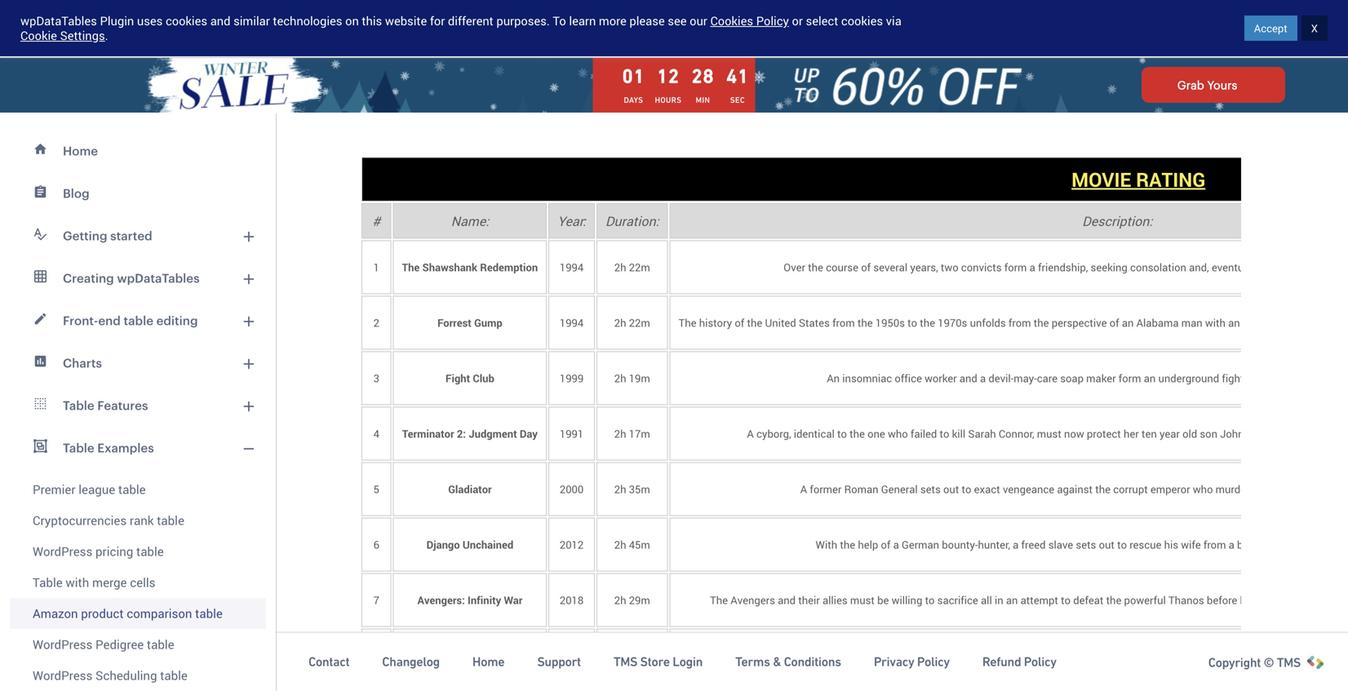 Task type: locate. For each thing, give the bounding box(es) containing it.
2h 16m
[[614, 648, 650, 663]]

kill
[[952, 426, 966, 441]]

policy
[[756, 13, 789, 29], [917, 655, 950, 669], [1024, 655, 1057, 669]]

is
[[978, 648, 986, 663]]

thanos
[[1169, 593, 1204, 608]]

unchained
[[463, 537, 513, 552]]

22m for over
[[629, 260, 650, 275]]

1 horizontal spatial the
[[679, 315, 697, 330]]

table with merge cells
[[33, 574, 155, 591]]

with right the man
[[1205, 315, 1226, 330]]

devil-
[[989, 371, 1014, 386]]

0 horizontal spatial sets
[[920, 482, 941, 497]]

failed
[[911, 426, 937, 441]]

0 vertical spatial his
[[1264, 482, 1278, 497]]

sets
[[920, 482, 941, 497], [1076, 537, 1096, 552]]

table up amazon
[[33, 574, 63, 591]]

0 vertical spatial home link
[[10, 130, 266, 172]]

getting started
[[63, 229, 152, 243]]

0 horizontal spatial home
[[63, 144, 98, 158]]

1 horizontal spatial form
[[1119, 371, 1141, 386]]

1 vertical spatial home link
[[472, 654, 505, 670]]

0 vertical spatial the
[[402, 260, 420, 275]]

0 horizontal spatial cookies
[[166, 13, 207, 29]]

login
[[673, 655, 703, 669]]

2 1994 from the top
[[560, 315, 584, 330]]

2 wordpress from the top
[[33, 636, 92, 653]]

for
[[430, 13, 445, 29], [1118, 648, 1132, 663]]

policy left or
[[756, 13, 789, 29]]

a left former on the right bottom
[[800, 482, 807, 497]]

must left be
[[850, 593, 875, 608]]

a cyborg, identical to the one who failed to kill sarah connor, must now protect her ten year old son john from an even more ad
[[747, 426, 1348, 441]]

2h left 17m
[[614, 426, 626, 441]]

forrest gump
[[438, 315, 502, 330]]

1 horizontal spatial out
[[1099, 537, 1115, 552]]

editing
[[156, 313, 198, 328]]

a left the clockwork
[[422, 648, 429, 663]]

copyright © tms
[[1208, 655, 1301, 670]]

the
[[402, 260, 420, 275], [679, 315, 697, 330], [710, 593, 728, 608]]

0 horizontal spatial more
[[599, 13, 627, 29]]

1 horizontal spatial with
[[1205, 315, 1226, 330]]

1 horizontal spatial sets
[[1076, 537, 1096, 552]]

2 horizontal spatial his
[[1264, 482, 1278, 497]]

1 vertical spatial more
[[1312, 426, 1336, 441]]

sets right the general
[[920, 482, 941, 497]]

1 horizontal spatial more
[[1312, 426, 1336, 441]]

2 2h from the top
[[614, 315, 626, 330]]

for right volunteers on the bottom of the page
[[1118, 648, 1132, 663]]

tms left store
[[614, 655, 637, 669]]

1 horizontal spatial policy
[[917, 655, 950, 669]]

7 2h from the top
[[614, 593, 626, 608]]

2h left 16m
[[614, 648, 626, 663]]

0 horizontal spatial wpdatatables
[[20, 13, 97, 29]]

table for table with merge cells
[[33, 574, 63, 591]]

redemption
[[480, 260, 538, 275]]

1 horizontal spatial a
[[747, 426, 754, 441]]

2 vertical spatial table
[[33, 574, 63, 591]]

table inside 'link'
[[157, 512, 184, 529]]

and left similar
[[210, 13, 230, 29]]

2 horizontal spatial policy
[[1024, 655, 1057, 669]]

the avengers and their allies must be willing to sacrifice all in an attempt to defeat the powerful thanos before his blitz of devastation
[[710, 593, 1348, 608]]

policy for privacy policy
[[917, 655, 950, 669]]

wordpress for wordpress pricing table
[[33, 543, 92, 560]]

wpdatatables - tables and charts manager wordpress plugin image
[[16, 14, 172, 43]]

22m up 19m
[[629, 315, 650, 330]]

with left merge
[[66, 574, 89, 591]]

0 vertical spatial 1994
[[560, 260, 584, 275]]

in the future, a sadistic gang leader is imprisoned and volunteers for a conduct-aversion experiment, but it does no
[[808, 648, 1348, 663]]

care
[[1037, 371, 1058, 386]]

form right maker
[[1119, 371, 1141, 386]]

tms inside "tms store login" link
[[614, 655, 637, 669]]

old
[[1183, 426, 1197, 441]]

table for league
[[118, 481, 146, 498]]

in
[[808, 648, 817, 663]]

from right unfolds
[[1009, 315, 1031, 330]]

who right 75,
[[1285, 315, 1305, 330]]

table inside 'link'
[[63, 398, 94, 413]]

0 vertical spatial more
[[599, 13, 627, 29]]

1 vertical spatial wordpress
[[33, 636, 92, 653]]

of right help
[[881, 537, 891, 552]]

home up blog
[[63, 144, 98, 158]]

form right convicts
[[1004, 260, 1027, 275]]

pricing
[[96, 543, 133, 560]]

all
[[981, 593, 992, 608]]

the left avengers
[[710, 593, 728, 608]]

0 horizontal spatial must
[[850, 593, 875, 608]]

exact
[[974, 482, 1000, 497]]

1 vertical spatial his
[[1164, 537, 1179, 552]]

wpdatatables up editing
[[117, 271, 200, 285]]

a left devil-
[[980, 371, 986, 386]]

1 2h 22m from the top
[[614, 260, 650, 275]]

0 horizontal spatial a
[[422, 648, 429, 663]]

2 horizontal spatial who
[[1285, 315, 1305, 330]]

django unchained
[[427, 537, 513, 552]]

the for the shawshank redemption
[[402, 260, 420, 275]]

0 horizontal spatial policy
[[756, 13, 789, 29]]

16m
[[629, 648, 650, 663]]

0 vertical spatial wordpress
[[33, 543, 92, 560]]

policy right sadistic
[[917, 655, 950, 669]]

into
[[1330, 371, 1348, 386]]

over the course of several years, two convicts form a friendship, seeking consolation and, eventually, redemption throug
[[784, 260, 1348, 275]]

wordpress down wordpress pedigree table
[[33, 667, 92, 684]]

his
[[1264, 482, 1278, 497], [1164, 537, 1179, 552], [1240, 593, 1254, 608]]

6 2h from the top
[[614, 537, 626, 552]]

0 horizontal spatial tms
[[614, 655, 637, 669]]

for right "website"
[[430, 13, 445, 29]]

2000
[[560, 482, 584, 497]]

2h for django unchained
[[614, 537, 626, 552]]

41
[[726, 65, 749, 87]]

the right 1
[[402, 260, 420, 275]]

his left wife
[[1164, 537, 1179, 552]]

a clockwork orange
[[422, 648, 518, 663]]

0 vertical spatial out
[[943, 482, 959, 497]]

table right end
[[124, 313, 153, 328]]

his for family
[[1264, 482, 1278, 497]]

out left rescue
[[1099, 537, 1115, 552]]

1 wordpress from the top
[[33, 543, 92, 560]]

0 vertical spatial a
[[747, 426, 754, 441]]

1 vertical spatial the
[[679, 315, 697, 330]]

wordpress down 'cryptocurrencies'
[[33, 543, 92, 560]]

0 horizontal spatial his
[[1164, 537, 1179, 552]]

8 2h from the top
[[614, 648, 626, 663]]

1 vertical spatial for
[[1118, 648, 1132, 663]]

1 vertical spatial 2h 22m
[[614, 315, 650, 330]]

grab yours link
[[1142, 67, 1285, 103]]

his left blitz
[[1240, 593, 1254, 608]]

home link down infinity
[[472, 654, 505, 670]]

who right one
[[888, 426, 908, 441]]

0 vertical spatial table
[[63, 398, 94, 413]]

charts
[[63, 356, 102, 370]]

1994 down year:
[[560, 260, 584, 275]]

underground
[[1158, 371, 1219, 386]]

terminator 2: judgment day
[[402, 426, 538, 441]]

2 vertical spatial wordpress
[[33, 667, 92, 684]]

0 vertical spatial for
[[430, 13, 445, 29]]

home down infinity
[[472, 655, 505, 669]]

roman
[[844, 482, 879, 497]]

table down wordpress pedigree table link
[[160, 667, 188, 684]]

scheduling
[[96, 667, 157, 684]]

duration:
[[605, 212, 659, 230]]

45m
[[629, 537, 650, 552]]

freed
[[1021, 537, 1046, 552]]

cryptocurrencies
[[33, 512, 127, 529]]

x button
[[1302, 16, 1328, 41]]

and
[[210, 13, 230, 29], [960, 371, 978, 386], [1313, 482, 1331, 497], [778, 593, 796, 608], [1045, 648, 1063, 663]]

refund policy
[[983, 655, 1057, 669]]

his left family
[[1264, 482, 1278, 497]]

the left the 1950s
[[858, 315, 873, 330]]

to right yearns
[[1342, 315, 1348, 330]]

2 horizontal spatial the
[[710, 593, 728, 608]]

cookies left the via
[[841, 13, 883, 29]]

table for table features
[[63, 398, 94, 413]]

2 vertical spatial his
[[1240, 593, 1254, 608]]

our
[[690, 13, 707, 29]]

01
[[622, 65, 645, 87]]

3 wordpress from the top
[[33, 667, 92, 684]]

former
[[810, 482, 842, 497]]

friendship,
[[1038, 260, 1088, 275]]

2h left 19m
[[614, 371, 626, 386]]

wordpress inside wordpress pedigree table link
[[33, 636, 92, 653]]

0 vertical spatial home
[[63, 144, 98, 158]]

1994 up 1999
[[560, 315, 584, 330]]

more left ad
[[1312, 426, 1336, 441]]

experiment,
[[1228, 648, 1283, 663]]

2 vertical spatial the
[[710, 593, 728, 608]]

forrest
[[438, 315, 472, 330]]

1 vertical spatial wpdatatables
[[117, 271, 200, 285]]

1 horizontal spatial who
[[1193, 482, 1213, 497]]

cookies
[[710, 13, 753, 29]]

out left exact
[[943, 482, 959, 497]]

2 2h 22m from the top
[[614, 315, 650, 330]]

0 horizontal spatial who
[[888, 426, 908, 441]]

to left defeat
[[1061, 593, 1071, 608]]

3 2h from the top
[[614, 371, 626, 386]]

of right history
[[735, 315, 745, 330]]

0 vertical spatial with
[[1205, 315, 1226, 330]]

of right perspective
[[1110, 315, 1119, 330]]

of right "course"
[[861, 260, 871, 275]]

22m down duration: on the top of the page
[[629, 260, 650, 275]]

5
[[374, 482, 379, 497]]

1
[[374, 260, 379, 275]]

an
[[1122, 315, 1134, 330], [1228, 315, 1240, 330], [1144, 371, 1156, 386], [1272, 426, 1284, 441], [1006, 593, 1018, 608]]

policy right refund
[[1024, 655, 1057, 669]]

1 vertical spatial a
[[800, 482, 807, 497]]

0 vertical spatial who
[[1285, 315, 1305, 330]]

table examples link
[[10, 427, 266, 469]]

7
[[374, 593, 379, 608]]

0 vertical spatial form
[[1004, 260, 1027, 275]]

the left history
[[679, 315, 697, 330]]

2 vertical spatial a
[[422, 648, 429, 663]]

table right rank
[[157, 512, 184, 529]]

table for rank
[[157, 512, 184, 529]]

table down comparison
[[147, 636, 174, 653]]

to left exact
[[962, 482, 972, 497]]

table for pedigree
[[147, 636, 174, 653]]

table for end
[[124, 313, 153, 328]]

and,
[[1189, 260, 1209, 275]]

1 1994 from the top
[[560, 260, 584, 275]]

2h 22m up 2h 19m
[[614, 315, 650, 330]]

product
[[81, 605, 124, 622]]

1 horizontal spatial cookies
[[841, 13, 883, 29]]

3
[[374, 371, 379, 386]]

1 22m from the top
[[629, 260, 650, 275]]

rating
[[1136, 166, 1206, 193]]

to right identical
[[837, 426, 847, 441]]

now
[[1064, 426, 1084, 441]]

rank
[[130, 512, 154, 529]]

wordpress inside 'wordpress scheduling table' link
[[33, 667, 92, 684]]

22m for the
[[629, 315, 650, 330]]

1 horizontal spatial home
[[472, 655, 505, 669]]

select
[[806, 13, 838, 29]]

an
[[827, 371, 840, 386]]

1994 for the shawshank redemption
[[560, 260, 584, 275]]

0 horizontal spatial out
[[943, 482, 959, 497]]

2h for avengers: infinity war
[[614, 593, 626, 608]]

2h 22m down duration: on the top of the page
[[614, 260, 650, 275]]

1 vertical spatial with
[[66, 574, 89, 591]]

table down charts
[[63, 398, 94, 413]]

1 horizontal spatial must
[[1037, 426, 1062, 441]]

1950s
[[876, 315, 905, 330]]

1 vertical spatial 1994
[[560, 315, 584, 330]]

©
[[1264, 655, 1274, 670]]

sets right slave
[[1076, 537, 1096, 552]]

0 vertical spatial sets
[[920, 482, 941, 497]]

0 horizontal spatial the
[[402, 260, 420, 275]]

2h left "45m"
[[614, 537, 626, 552]]

1 horizontal spatial tms
[[1277, 655, 1301, 670]]

2h down duration: on the top of the page
[[614, 260, 626, 275]]

settings
[[60, 27, 105, 44]]

a
[[1030, 260, 1036, 275], [980, 371, 986, 386], [893, 537, 899, 552], [1013, 537, 1019, 552], [1229, 537, 1235, 552], [871, 648, 876, 663], [1134, 648, 1140, 663]]

policy inside "link"
[[917, 655, 950, 669]]

out
[[943, 482, 959, 497], [1099, 537, 1115, 552]]

who right emperor
[[1193, 482, 1213, 497]]

the shawshank redemption
[[402, 260, 538, 275]]

2 horizontal spatial a
[[800, 482, 807, 497]]

1 2h from the top
[[614, 260, 626, 275]]

cookies right 'uses'
[[166, 13, 207, 29]]

the left corrupt
[[1095, 482, 1111, 497]]

0 vertical spatial must
[[1037, 426, 1062, 441]]

seeking
[[1091, 260, 1128, 275]]

table up cells
[[136, 543, 164, 560]]

wife
[[1181, 537, 1201, 552]]

2h for fight club
[[614, 371, 626, 386]]

wordpress pricing table
[[33, 543, 164, 560]]

table up cryptocurrencies rank table 'link'
[[118, 481, 146, 498]]

home link
[[10, 130, 266, 172], [472, 654, 505, 670]]

0 vertical spatial wpdatatables
[[20, 13, 97, 29]]

2 22m from the top
[[629, 315, 650, 330]]

2h left 29m
[[614, 593, 626, 608]]

wordpress inside wordpress pricing table link
[[33, 543, 92, 560]]

wpdatatables left .
[[20, 13, 97, 29]]

2h 17m
[[614, 426, 650, 441]]

0 vertical spatial 22m
[[629, 260, 650, 275]]

0 vertical spatial 2h 22m
[[614, 260, 650, 275]]

5 2h from the top
[[614, 482, 626, 497]]

corrupt
[[1113, 482, 1148, 497]]

0 horizontal spatial for
[[430, 13, 445, 29]]

1 vertical spatial table
[[63, 441, 94, 455]]

comparison
[[127, 605, 192, 622]]

the left one
[[850, 426, 865, 441]]

it
[[1304, 648, 1311, 663]]

4 2h from the top
[[614, 426, 626, 441]]

wordpress down amazon
[[33, 636, 92, 653]]

2h up 2h 19m
[[614, 315, 626, 330]]

more right learn
[[599, 13, 627, 29]]

0 horizontal spatial form
[[1004, 260, 1027, 275]]

home link up blog
[[10, 130, 266, 172]]

1 vertical spatial 22m
[[629, 315, 650, 330]]

table up premier league table
[[63, 441, 94, 455]]

a for a cyborg, identical to the one who failed to kill sarah connor, must now protect her ten year old son john from an even more ad
[[747, 426, 754, 441]]

with
[[1205, 315, 1226, 330], [66, 574, 89, 591]]

store
[[640, 655, 670, 669]]

a left brutal
[[1229, 537, 1235, 552]]

devastation
[[1292, 593, 1348, 608]]



Task type: vqa. For each thing, say whether or not it's contained in the screenshot.


Task type: describe. For each thing, give the bounding box(es) containing it.
convicts
[[961, 260, 1002, 275]]

and left volunteers on the bottom of the page
[[1045, 648, 1063, 663]]

before
[[1207, 593, 1237, 608]]

table for table examples
[[63, 441, 94, 455]]

allies
[[823, 593, 848, 608]]

blog
[[63, 186, 89, 200]]

getting started link
[[10, 215, 266, 257]]

leader
[[946, 648, 975, 663]]

1 horizontal spatial his
[[1240, 593, 1254, 608]]

privacy
[[874, 655, 914, 669]]

the left united
[[747, 315, 762, 330]]

throug
[[1321, 260, 1348, 275]]

technologies
[[273, 13, 342, 29]]

an left underground
[[1144, 371, 1156, 386]]

1 vertical spatial out
[[1099, 537, 1115, 552]]

.
[[105, 27, 108, 44]]

a left german
[[893, 537, 899, 552]]

clockwork
[[431, 648, 481, 663]]

a for a former roman general sets out to exact vengeance against the corrupt emperor who murdered his family and sen
[[800, 482, 807, 497]]

merge
[[92, 574, 127, 591]]

cookie settings button
[[20, 27, 105, 44]]

table features
[[63, 398, 148, 413]]

conduct-
[[1143, 648, 1185, 663]]

amazon product comparison table
[[33, 605, 223, 622]]

fight
[[446, 371, 470, 386]]

terms & conditions
[[735, 655, 841, 669]]

year
[[1160, 426, 1180, 441]]

the right in on the right bottom
[[819, 648, 835, 663]]

cookies policy link
[[710, 13, 789, 29]]

ad
[[1339, 426, 1348, 441]]

2h 22m for over the course of several years, two convicts form a friendship, seeking consolation and, eventually, redemption throug
[[614, 260, 650, 275]]

a left the friendship,
[[1030, 260, 1036, 275]]

support link
[[537, 654, 581, 670]]

the right defeat
[[1106, 593, 1122, 608]]

0 horizontal spatial with
[[66, 574, 89, 591]]

2
[[374, 315, 379, 330]]

infinity
[[468, 593, 501, 608]]

2 vertical spatial who
[[1193, 482, 1213, 497]]

the left 1970s
[[920, 315, 935, 330]]

website
[[385, 13, 427, 29]]

policy inside wpdatatables plugin uses cookies and similar technologies on this website for different purposes. to learn more please see our cookies policy or select cookies via cookie settings .
[[756, 13, 789, 29]]

different
[[448, 13, 494, 29]]

1 vertical spatial form
[[1119, 371, 1141, 386]]

one
[[868, 426, 885, 441]]

the for the avengers and their allies must be willing to sacrifice all in an attempt to defeat the powerful thanos before his blitz of devastation
[[710, 593, 728, 608]]

a left freed
[[1013, 537, 1019, 552]]

to right willing
[[925, 593, 935, 608]]

table features link
[[10, 384, 266, 427]]

wordpress pricing table link
[[10, 536, 266, 567]]

28
[[692, 65, 714, 87]]

bounty-
[[942, 537, 978, 552]]

son
[[1200, 426, 1218, 441]]

19m
[[629, 371, 650, 386]]

avengers
[[731, 593, 775, 608]]

description:
[[1082, 212, 1153, 230]]

1994 for forrest gump
[[560, 315, 584, 330]]

an left alabama
[[1122, 315, 1134, 330]]

2h 29m
[[614, 593, 650, 608]]

2h for forrest gump
[[614, 315, 626, 330]]

movie
[[1072, 166, 1131, 193]]

and left sen
[[1313, 482, 1331, 497]]

1 vertical spatial home
[[472, 655, 505, 669]]

wordpress for wordpress pedigree table
[[33, 636, 92, 653]]

his for wife
[[1164, 537, 1179, 552]]

judgment
[[469, 426, 517, 441]]

wordpress scheduling table
[[33, 667, 188, 684]]

1970s
[[938, 315, 967, 330]]

end
[[98, 313, 121, 328]]

sarah
[[968, 426, 996, 441]]

a right future,
[[871, 648, 876, 663]]

django
[[427, 537, 460, 552]]

2h 35m
[[614, 482, 650, 497]]

privacy policy
[[874, 655, 950, 669]]

for inside wpdatatables plugin uses cookies and similar technologies on this website for different purposes. to learn more please see our cookies policy or select cookies via cookie settings .
[[430, 13, 445, 29]]

1 vertical spatial sets
[[1076, 537, 1096, 552]]

an left the iq
[[1228, 315, 1240, 330]]

wordpress for wordpress scheduling table
[[33, 667, 92, 684]]

the for the history of the united states from the 1950s to the 1970s unfolds from the perspective of an alabama man with an iq of 75, who yearns to
[[679, 315, 697, 330]]

learn
[[569, 13, 596, 29]]

year:
[[558, 212, 586, 230]]

states
[[799, 315, 830, 330]]

grab yours
[[1178, 78, 1238, 91]]

1 vertical spatial must
[[850, 593, 875, 608]]

from right john
[[1247, 426, 1269, 441]]

of right blitz
[[1280, 593, 1290, 608]]

charts link
[[10, 342, 266, 384]]

1 horizontal spatial home link
[[472, 654, 505, 670]]

0 horizontal spatial home link
[[10, 130, 266, 172]]

and left the "their"
[[778, 593, 796, 608]]

sadistic
[[879, 648, 917, 663]]

alabama
[[1137, 315, 1179, 330]]

from right wife
[[1204, 537, 1226, 552]]

that
[[1270, 371, 1289, 386]]

table right comparison
[[195, 605, 223, 622]]

avengers: infinity war
[[417, 593, 523, 608]]

an insomniac office worker and a devil-may-care soap maker form an underground fight club that evolves into
[[827, 371, 1348, 386]]

plantation
[[1268, 537, 1316, 552]]

a for a clockwork orange
[[422, 648, 429, 663]]

Search form search field
[[343, 17, 890, 39]]

1 horizontal spatial wpdatatables
[[117, 271, 200, 285]]

wpdatatables plugin uses cookies and similar technologies on this website for different purposes. to learn more please see our cookies policy or select cookies via cookie settings .
[[20, 13, 902, 44]]

creating
[[63, 271, 114, 285]]

front-
[[63, 313, 98, 328]]

the right over
[[808, 260, 823, 275]]

accept button
[[1244, 16, 1297, 41]]

the left help
[[840, 537, 855, 552]]

2012
[[560, 537, 584, 552]]

but
[[1286, 648, 1302, 663]]

to left rescue
[[1117, 537, 1127, 552]]

more inside wpdatatables plugin uses cookies and similar technologies on this website for different purposes. to learn more please see our cookies policy or select cookies via cookie settings .
[[599, 13, 627, 29]]

refund
[[983, 655, 1021, 669]]

and right 'worker'
[[960, 371, 978, 386]]

of right the iq
[[1256, 315, 1265, 330]]

imprisoned
[[989, 648, 1042, 663]]

history
[[699, 315, 732, 330]]

purposes.
[[497, 13, 550, 29]]

1 horizontal spatial for
[[1118, 648, 1132, 663]]

1 cookies from the left
[[166, 13, 207, 29]]

copyright
[[1208, 655, 1261, 670]]

2h for a clockwork orange
[[614, 648, 626, 663]]

table for pricing
[[136, 543, 164, 560]]

via
[[886, 13, 902, 29]]

get started link
[[1181, 9, 1332, 48]]

2h 19m
[[614, 371, 650, 386]]

several
[[874, 260, 908, 275]]

1 vertical spatial who
[[888, 426, 908, 441]]

gump
[[474, 315, 502, 330]]

wordpress scheduling table link
[[10, 660, 266, 691]]

redemption
[[1264, 260, 1319, 275]]

two
[[941, 260, 959, 275]]

does
[[1313, 648, 1337, 663]]

an right in
[[1006, 593, 1018, 608]]

the history of the united states from the 1950s to the 1970s unfolds from the perspective of an alabama man with an iq of 75, who yearns to
[[679, 315, 1348, 330]]

2 cookies from the left
[[841, 13, 883, 29]]

to right the 1950s
[[908, 315, 917, 330]]

a left conduct-
[[1134, 648, 1140, 663]]

future,
[[837, 648, 868, 663]]

to left kill
[[940, 426, 949, 441]]

an left even
[[1272, 426, 1284, 441]]

2h for the shawshank redemption
[[614, 260, 626, 275]]

table for scheduling
[[160, 667, 188, 684]]

insomniac
[[842, 371, 892, 386]]

gang
[[919, 648, 943, 663]]

and inside wpdatatables plugin uses cookies and similar technologies on this website for different purposes. to learn more please see our cookies policy or select cookies via cookie settings .
[[210, 13, 230, 29]]

soap
[[1060, 371, 1084, 386]]

wordpress pedigree table
[[33, 636, 174, 653]]

fight
[[1222, 371, 1244, 386]]

2h for gladiator
[[614, 482, 626, 497]]

tms store login
[[614, 655, 703, 669]]

on
[[345, 13, 359, 29]]

from right states
[[833, 315, 855, 330]]

policy for refund policy
[[1024, 655, 1057, 669]]

wpdatatables inside wpdatatables plugin uses cookies and similar technologies on this website for different purposes. to learn more please see our cookies policy or select cookies via cookie settings .
[[20, 13, 97, 29]]

the left perspective
[[1034, 315, 1049, 330]]

2h 22m for the history of the united states from the 1950s to the 1970s unfolds from the perspective of an alabama man with an iq of 75, who yearns to
[[614, 315, 650, 330]]

slave
[[1048, 537, 1073, 552]]

changelog
[[382, 655, 440, 669]]

home inside home link
[[63, 144, 98, 158]]

2h for terminator 2: judgment day
[[614, 426, 626, 441]]



